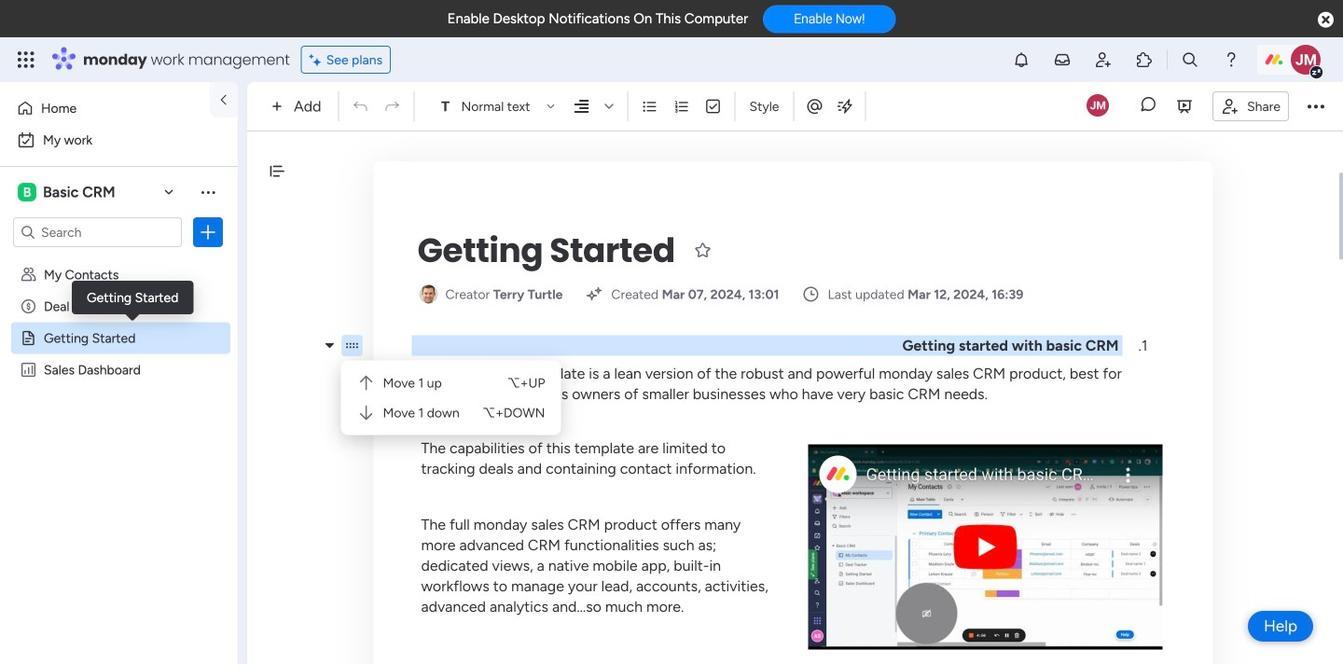 Task type: vqa. For each thing, say whether or not it's contained in the screenshot.
leftmost Terry Turtle image
no



Task type: describe. For each thing, give the bounding box(es) containing it.
dynamic values image
[[835, 97, 854, 116]]

dapulse close image
[[1318, 11, 1334, 30]]

v2 ellipsis image
[[1308, 94, 1325, 118]]

menu image
[[345, 339, 359, 352]]

board activity image
[[1087, 94, 1109, 116]]

search everything image
[[1181, 50, 1200, 69]]

add items menu menu
[[348, 368, 554, 428]]

see plans image
[[309, 49, 326, 70]]

monday marketplace image
[[1135, 50, 1154, 69]]

1 menu item from the top
[[348, 368, 554, 398]]

Search in workspace field
[[39, 222, 156, 243]]

update feed image
[[1053, 50, 1072, 69]]



Task type: locate. For each thing, give the bounding box(es) containing it.
move 1 up image
[[357, 374, 376, 392]]

numbered list image
[[673, 98, 690, 115]]

checklist image
[[705, 98, 722, 115]]

move 1 down image
[[357, 404, 376, 422]]

2 menu item from the top
[[348, 398, 554, 428]]

mention image
[[806, 97, 824, 115]]

list box
[[0, 255, 238, 638]]

select product image
[[17, 50, 35, 69]]

add to favorites image
[[694, 241, 712, 259]]

workspace options image
[[199, 183, 217, 201]]

options image
[[199, 223, 217, 242]]

workspace selection element
[[18, 181, 118, 203]]

workspace image
[[18, 182, 36, 202]]

menu item
[[348, 368, 554, 398], [348, 398, 554, 428]]

1 vertical spatial option
[[11, 125, 227, 155]]

invite members image
[[1094, 50, 1113, 69]]

help image
[[1222, 50, 1241, 69]]

0 vertical spatial option
[[11, 93, 199, 123]]

bulleted list image
[[641, 98, 658, 115]]

2 vertical spatial option
[[0, 258, 238, 262]]

public dashboard image
[[20, 361, 37, 379]]

menu item down move 1 up "image"
[[348, 398, 554, 428]]

notifications image
[[1012, 50, 1031, 69]]

jeremy miller image
[[1291, 45, 1321, 75]]

menu item up the move 1 down icon
[[348, 368, 554, 398]]

None field
[[413, 226, 680, 275]]

public board image
[[20, 329, 37, 347]]

option
[[11, 93, 199, 123], [11, 125, 227, 155], [0, 258, 238, 262]]



